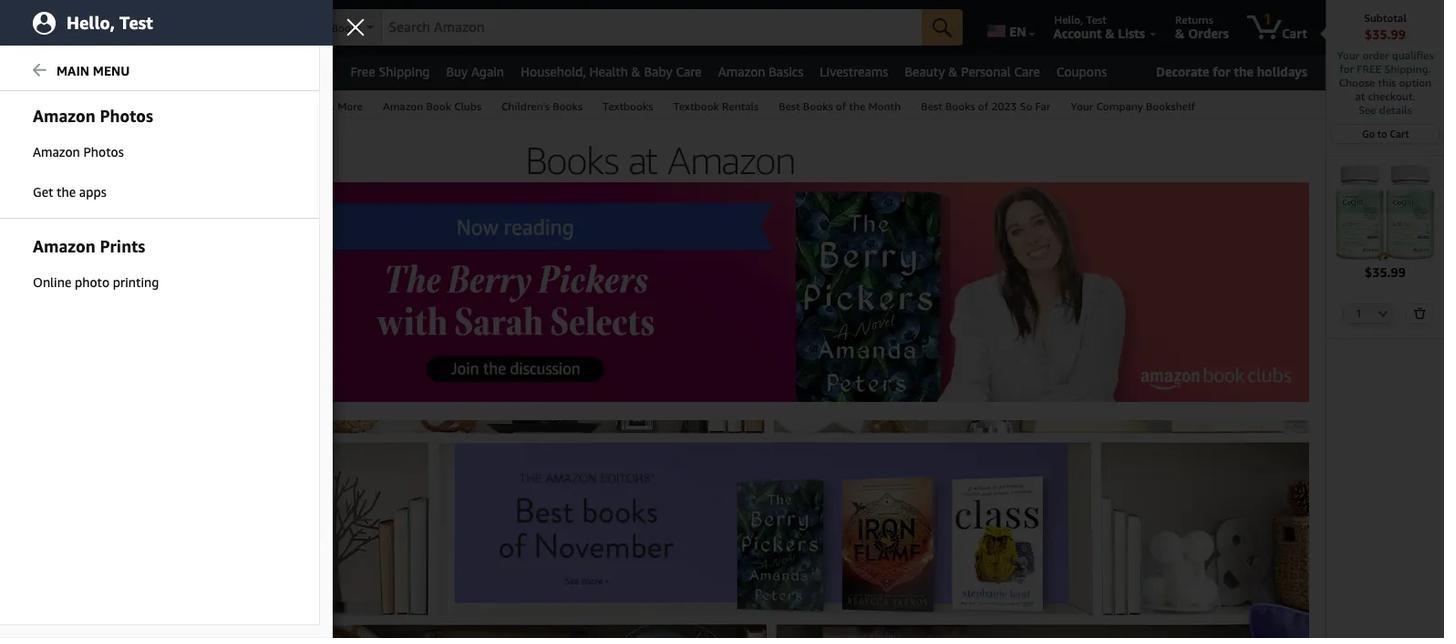 Task type: describe. For each thing, give the bounding box(es) containing it.
halloween books link
[[26, 206, 110, 219]]

choose
[[1340, 76, 1376, 89]]

navigation navigation
[[0, 0, 1445, 638]]

amazon for amazon prints
[[33, 236, 96, 256]]

1 care from the left
[[676, 64, 702, 79]]

best books of the month
[[779, 99, 901, 113]]

books down school
[[77, 272, 107, 285]]

best books of the month link
[[769, 91, 911, 119]]

account & lists
[[1054, 26, 1146, 41]]

90005
[[268, 13, 300, 26]]

best for best sellers & more
[[267, 99, 288, 113]]

hello, test link
[[0, 0, 333, 46]]

books up halloween books link
[[78, 186, 114, 200]]

clubs
[[454, 99, 482, 113]]

books down the beauty & personal care link
[[946, 99, 976, 113]]

test inside navigation navigation
[[1087, 13, 1107, 26]]

livestreams link
[[812, 59, 897, 85]]

0 horizontal spatial the
[[57, 184, 76, 200]]

of for the
[[836, 99, 847, 113]]

deals
[[119, 64, 150, 79]]

go to cart
[[1363, 128, 1410, 140]]

award winners link
[[26, 288, 100, 301]]

so
[[1020, 99, 1033, 113]]

household, health & baby care link
[[513, 59, 710, 85]]

amazon photos link
[[0, 133, 319, 171]]

at
[[1356, 89, 1366, 103]]

textbooks store link
[[26, 613, 104, 626]]

books up back
[[26, 239, 56, 252]]

books down apps
[[80, 206, 110, 219]]

textbook rentals
[[674, 99, 759, 113]]

amazon prints
[[33, 236, 145, 256]]

search
[[126, 99, 159, 113]]

books%20at%20amazon image
[[280, 133, 1046, 182]]

your for your company bookshelf
[[1071, 99, 1094, 113]]

best sellers & more
[[267, 99, 363, 113]]

1 vertical spatial $35.99
[[1365, 264, 1407, 280]]

amazon basics
[[719, 64, 804, 79]]

best books of 2023 so far link
[[911, 91, 1061, 119]]

in for books
[[59, 239, 68, 252]]

subtotal
[[1365, 11, 1407, 25]]

Books search field
[[322, 9, 963, 47]]

subtotal $35.99
[[1365, 11, 1407, 42]]

free shipping
[[351, 64, 430, 79]]

of for 2023
[[979, 99, 989, 113]]

books down all button
[[24, 99, 55, 113]]

buy again
[[446, 64, 504, 79]]

2 care from the left
[[1015, 64, 1041, 79]]

back to school books link
[[26, 255, 132, 268]]

0 horizontal spatial for
[[1213, 64, 1231, 79]]

0 vertical spatial 1
[[1264, 10, 1273, 28]]

returns
[[1176, 13, 1214, 26]]

halloween books
[[26, 206, 110, 219]]

1 horizontal spatial the
[[850, 99, 866, 113]]

all button
[[10, 55, 63, 90]]

school
[[65, 255, 99, 268]]

children's books
[[502, 99, 583, 113]]

buy again link
[[438, 59, 513, 85]]

health
[[590, 64, 628, 79]]

& for account
[[1106, 26, 1115, 41]]

& inside 'best sellers & more' link
[[327, 99, 335, 113]]

1 vertical spatial 1
[[1357, 307, 1363, 319]]

advanced
[[75, 99, 123, 113]]

coq10 600mg softgels | high absorption coq10 ubiquinol supplement | reduced form enhanced with vitamin e &amp; omega 3 6 9 | antioxidant powerhouse good for health | 120 softgels image
[[1336, 163, 1436, 263]]

children's inside books in spanish back to school books children's books award winners
[[26, 272, 74, 285]]

children's books link for textbooks link
[[492, 91, 593, 119]]

$35.99 inside subtotal $35.99
[[1365, 26, 1407, 42]]

amazon book clubs link
[[373, 91, 492, 119]]

angeles
[[226, 13, 265, 26]]

textbook rentals link
[[664, 91, 769, 119]]

0 horizontal spatial test
[[120, 12, 153, 32]]

amazon photos
[[33, 144, 124, 160]]

textbooks link
[[593, 91, 664, 119]]

best sellers & more link
[[257, 91, 373, 119]]

in for popular
[[64, 186, 74, 200]]

update
[[140, 26, 183, 41]]

main menu
[[57, 63, 130, 78]]

holiday deals
[[72, 64, 150, 79]]

books link
[[14, 91, 65, 119]]

books in spanish back to school books children's books award winners
[[26, 239, 132, 301]]

buy
[[446, 64, 468, 79]]

get
[[33, 184, 53, 200]]

coupons
[[1057, 64, 1108, 79]]

back
[[26, 255, 50, 268]]

winners
[[59, 288, 100, 301]]

beauty
[[905, 64, 945, 79]]

textbook
[[674, 99, 720, 113]]

qualifies
[[1393, 48, 1434, 62]]

menu
[[93, 63, 130, 78]]

groceries link
[[261, 59, 343, 85]]

more
[[338, 99, 363, 113]]

bookshelf
[[1147, 99, 1196, 113]]

beauty & personal care link
[[897, 59, 1049, 85]]

spanish
[[71, 239, 110, 252]]

best books of november image
[[210, 421, 1310, 638]]

coupons link
[[1049, 59, 1116, 85]]

account
[[1054, 26, 1102, 41]]

holiday deals link
[[63, 59, 159, 85]]

shipping.
[[1385, 62, 1432, 76]]

halloween
[[26, 206, 77, 219]]

printing
[[113, 275, 159, 290]]

for inside the your order qualifies for free shipping. choose this option at checkout. see details
[[1340, 62, 1355, 76]]



Task type: vqa. For each thing, say whether or not it's contained in the screenshot.
APPLICATOR
no



Task type: locate. For each thing, give the bounding box(es) containing it.
1 horizontal spatial textbooks
[[603, 99, 654, 113]]

amazon for amazon photos
[[33, 106, 96, 126]]

go to cart link
[[1333, 125, 1439, 143]]

1 vertical spatial your
[[1071, 99, 1094, 113]]

main
[[57, 63, 90, 78]]

best for best books of the month
[[779, 99, 801, 113]]

best for best books of 2023 so far
[[922, 99, 943, 113]]

your down coupons link
[[1071, 99, 1094, 113]]

company
[[1097, 99, 1144, 113]]

for left free
[[1340, 62, 1355, 76]]

1 horizontal spatial care
[[1015, 64, 1041, 79]]

1 vertical spatial cart
[[1391, 128, 1410, 140]]

1 vertical spatial the
[[850, 99, 866, 113]]

0 horizontal spatial hello, test
[[67, 12, 153, 32]]

in up back to school books link
[[59, 239, 68, 252]]

month
[[869, 99, 901, 113]]

photos
[[100, 106, 153, 126]]

1 best from the left
[[267, 99, 288, 113]]

in
[[64, 186, 74, 200], [59, 239, 68, 252]]

amazon up 'rentals'
[[719, 64, 766, 79]]

0 vertical spatial children's books link
[[492, 91, 593, 119]]

0 horizontal spatial hello,
[[67, 12, 115, 32]]

$35.99 up "dropdown" icon
[[1365, 264, 1407, 280]]

hello, test up menu
[[67, 12, 153, 32]]

1 horizontal spatial your
[[1338, 48, 1360, 62]]

this
[[1379, 76, 1397, 89]]

details
[[1380, 103, 1413, 117]]

livestreams
[[820, 64, 889, 79]]

care up so
[[1015, 64, 1041, 79]]

decorate for the holidays
[[1157, 64, 1308, 79]]

returns & orders
[[1176, 13, 1230, 41]]

1 vertical spatial children's books link
[[26, 272, 107, 285]]

household,
[[521, 64, 586, 79]]

1 vertical spatial children's
[[26, 272, 74, 285]]

0 vertical spatial textbooks
[[603, 99, 654, 113]]

to inside delivering to los angeles 90005 update location
[[193, 13, 203, 26]]

your company bookshelf
[[1071, 99, 1196, 113]]

children's books link up the award winners link at the top left
[[26, 272, 107, 285]]

basics
[[769, 64, 804, 79]]

Search Amazon text field
[[382, 10, 922, 45]]

book
[[426, 99, 452, 113]]

2 vertical spatial to
[[53, 255, 62, 268]]

see details link
[[1336, 103, 1436, 117]]

to inside "link"
[[1378, 128, 1388, 140]]

for right decorate
[[1213, 64, 1231, 79]]

0 horizontal spatial to
[[53, 255, 62, 268]]

now reading. bright young women with sarah selects. join the discussion. image
[[210, 182, 1310, 402]]

test left lists at top
[[1087, 13, 1107, 26]]

books inside search field
[[332, 21, 362, 35]]

2 best from the left
[[779, 99, 801, 113]]

2 horizontal spatial amazon
[[719, 64, 766, 79]]

holiday
[[72, 64, 116, 79]]

0 horizontal spatial care
[[676, 64, 702, 79]]

amazon down shipping
[[383, 99, 423, 113]]

lists
[[1119, 26, 1146, 41]]

2 of from the left
[[979, 99, 989, 113]]

groceries
[[269, 64, 322, 79]]

textbooks inside navigation navigation
[[603, 99, 654, 113]]

1 horizontal spatial 1
[[1357, 307, 1363, 319]]

test up "deals"
[[120, 12, 153, 32]]

& for beauty
[[949, 64, 958, 79]]

cart
[[1282, 26, 1308, 41], [1391, 128, 1410, 140]]

beauty & personal care
[[905, 64, 1041, 79]]

0 horizontal spatial 1
[[1264, 10, 1273, 28]]

the left the month
[[850, 99, 866, 113]]

best
[[267, 99, 288, 113], [779, 99, 801, 113], [922, 99, 943, 113]]

sellers
[[291, 99, 324, 113]]

orders
[[1189, 26, 1230, 41]]

amazon image
[[16, 16, 105, 44]]

books down household,
[[553, 99, 583, 113]]

& inside returns & orders
[[1176, 26, 1185, 41]]

your inside the your order qualifies for free shipping. choose this option at checkout. see details
[[1338, 48, 1360, 62]]

1 horizontal spatial of
[[979, 99, 989, 113]]

to left los at the left of the page
[[193, 13, 203, 26]]

0 vertical spatial children's
[[502, 99, 550, 113]]

the
[[1235, 64, 1254, 79], [850, 99, 866, 113], [57, 184, 76, 200]]

far
[[1036, 99, 1051, 113]]

see
[[1359, 103, 1377, 117]]

en
[[1010, 24, 1027, 39]]

& for returns
[[1176, 26, 1185, 41]]

to for go to cart
[[1378, 128, 1388, 140]]

amazon book clubs
[[383, 99, 482, 113]]

delete image
[[1414, 307, 1427, 319]]

for
[[1340, 62, 1355, 76], [1213, 64, 1231, 79]]

household, health & baby care
[[521, 64, 702, 79]]

cart down details
[[1391, 128, 1410, 140]]

children's inside children's books link
[[502, 99, 550, 113]]

get the apps link
[[0, 173, 319, 212]]

your for your order qualifies for free shipping. choose this option at checkout. see details
[[1338, 48, 1360, 62]]

1 up holidays
[[1264, 10, 1273, 28]]

online photo printing link
[[0, 264, 319, 302]]

in inside books in spanish back to school books children's books award winners
[[59, 239, 68, 252]]

& left lists at top
[[1106, 26, 1115, 41]]

textbooks left store
[[26, 613, 75, 626]]

delivering to los angeles 90005 update location
[[140, 13, 300, 41]]

1 vertical spatial amazon
[[383, 99, 423, 113]]

books up "free"
[[332, 21, 362, 35]]

free
[[351, 64, 375, 79]]

textbooks for textbooks store
[[26, 613, 75, 626]]

apps
[[79, 184, 107, 200]]

2 horizontal spatial best
[[922, 99, 943, 113]]

amazon
[[719, 64, 766, 79], [383, 99, 423, 113], [33, 144, 80, 160]]

1 horizontal spatial for
[[1340, 62, 1355, 76]]

children's books link for the award winners link at the top left
[[26, 272, 107, 285]]

1 horizontal spatial children's
[[502, 99, 550, 113]]

free
[[1358, 62, 1382, 76]]

textbooks for textbooks
[[603, 99, 654, 113]]

order
[[1363, 48, 1390, 62]]

hello, test inside navigation navigation
[[1055, 13, 1107, 26]]

& left orders
[[1176, 26, 1185, 41]]

2023
[[992, 99, 1018, 113]]

main menu link
[[0, 52, 319, 91]]

amazon for amazon photos
[[33, 144, 80, 160]]

None submit
[[922, 9, 963, 46]]

to for delivering to los angeles 90005 update location
[[193, 13, 203, 26]]

children's
[[502, 99, 550, 113], [26, 272, 74, 285]]

1 of from the left
[[836, 99, 847, 113]]

0 horizontal spatial children's
[[26, 272, 74, 285]]

of left 2023
[[979, 99, 989, 113]]

1
[[1264, 10, 1273, 28], [1357, 307, 1363, 319]]

shipping
[[379, 64, 430, 79]]

best down the beauty
[[922, 99, 943, 113]]

hello, test up coupons
[[1055, 13, 1107, 26]]

holidays
[[1258, 64, 1308, 79]]

best down basics
[[779, 99, 801, 113]]

books in spanish link
[[26, 239, 110, 252]]

best left the sellers
[[267, 99, 288, 113]]

your left the order
[[1338, 48, 1360, 62]]

your company bookshelf link
[[1061, 91, 1206, 119]]

popular in books
[[16, 186, 114, 200]]

children's down household,
[[502, 99, 550, 113]]

1 horizontal spatial children's books link
[[492, 91, 593, 119]]

go
[[1363, 128, 1376, 140]]

los
[[206, 13, 223, 26]]

store
[[78, 613, 104, 626]]

your order qualifies for free shipping. choose this option at checkout. see details
[[1338, 48, 1434, 117]]

children's up award on the left
[[26, 272, 74, 285]]

children's books link
[[492, 91, 593, 119], [26, 272, 107, 285]]

dropdown image
[[1379, 310, 1389, 317]]

none submit inside books search field
[[922, 9, 963, 46]]

to down books in spanish link
[[53, 255, 62, 268]]

0 horizontal spatial amazon
[[33, 144, 80, 160]]

1 horizontal spatial test
[[1087, 13, 1107, 26]]

0 vertical spatial in
[[64, 186, 74, 200]]

of down livestreams link
[[836, 99, 847, 113]]

hello, right en
[[1055, 13, 1084, 26]]

free shipping link
[[343, 59, 438, 85]]

to right 'go' at the top of the page
[[1378, 128, 1388, 140]]

textbooks down household, health & baby care link
[[603, 99, 654, 113]]

get the apps
[[33, 184, 107, 200]]

amazon photos
[[33, 106, 153, 126]]

3 best from the left
[[922, 99, 943, 113]]

0 horizontal spatial cart
[[1282, 26, 1308, 41]]

2 amazon from the top
[[33, 236, 96, 256]]

1 horizontal spatial hello, test
[[1055, 13, 1107, 26]]

2 horizontal spatial to
[[1378, 128, 1388, 140]]

books down basics
[[803, 99, 833, 113]]

0 horizontal spatial best
[[267, 99, 288, 113]]

0 horizontal spatial children's books link
[[26, 272, 107, 285]]

hello, inside navigation navigation
[[1055, 13, 1084, 26]]

& left baby
[[632, 64, 641, 79]]

to inside books in spanish back to school books children's books award winners
[[53, 255, 62, 268]]

cart inside go to cart "link"
[[1391, 128, 1410, 140]]

of
[[836, 99, 847, 113], [979, 99, 989, 113]]

2 vertical spatial the
[[57, 184, 76, 200]]

amazon basics link
[[710, 59, 812, 85]]

1 amazon from the top
[[33, 106, 96, 126]]

0 vertical spatial the
[[1235, 64, 1254, 79]]

the up the halloween books
[[57, 184, 76, 200]]

1 horizontal spatial cart
[[1391, 128, 1410, 140]]

2 horizontal spatial the
[[1235, 64, 1254, 79]]

2 vertical spatial amazon
[[33, 144, 80, 160]]

en link
[[977, 5, 1044, 50]]

1 horizontal spatial hello,
[[1055, 13, 1084, 26]]

advanced search
[[75, 99, 159, 113]]

delivering
[[140, 13, 190, 26]]

0 vertical spatial to
[[193, 13, 203, 26]]

1 vertical spatial in
[[59, 239, 68, 252]]

1 horizontal spatial amazon
[[383, 99, 423, 113]]

hello, inside hello, test link
[[67, 12, 115, 32]]

prints
[[100, 236, 145, 256]]

children's books link down household,
[[492, 91, 593, 119]]

online
[[33, 275, 71, 290]]

0 horizontal spatial of
[[836, 99, 847, 113]]

popular
[[16, 186, 61, 200]]

textbooks store
[[26, 613, 104, 626]]

1 left "dropdown" icon
[[1357, 307, 1363, 319]]

hello, up 'main menu'
[[67, 12, 115, 32]]

books up printing
[[102, 255, 132, 268]]

advanced search link
[[65, 91, 169, 119]]

amazon for amazon book clubs
[[383, 99, 423, 113]]

0 vertical spatial amazon
[[33, 106, 96, 126]]

cart up holidays
[[1282, 26, 1308, 41]]

again
[[471, 64, 504, 79]]

& right the beauty
[[949, 64, 958, 79]]

care right baby
[[676, 64, 702, 79]]

decorate for the holidays link
[[1149, 60, 1315, 84]]

all
[[38, 64, 55, 80]]

photos
[[83, 144, 124, 160]]

amazon up popular in books
[[33, 144, 80, 160]]

1 vertical spatial amazon
[[33, 236, 96, 256]]

the left holidays
[[1235, 64, 1254, 79]]

& inside the beauty & personal care link
[[949, 64, 958, 79]]

0 vertical spatial your
[[1338, 48, 1360, 62]]

0 horizontal spatial textbooks
[[26, 613, 75, 626]]

hello, test
[[67, 12, 153, 32], [1055, 13, 1107, 26]]

1 horizontal spatial best
[[779, 99, 801, 113]]

1 vertical spatial textbooks
[[26, 613, 75, 626]]

0 horizontal spatial your
[[1071, 99, 1094, 113]]

0 vertical spatial amazon
[[719, 64, 766, 79]]

& inside household, health & baby care link
[[632, 64, 641, 79]]

0 vertical spatial cart
[[1282, 26, 1308, 41]]

1 horizontal spatial to
[[193, 13, 203, 26]]

& left more
[[327, 99, 335, 113]]

amazon for amazon basics
[[719, 64, 766, 79]]

test
[[120, 12, 153, 32], [1087, 13, 1107, 26]]

in up the halloween books
[[64, 186, 74, 200]]

1 vertical spatial to
[[1378, 128, 1388, 140]]

photo
[[75, 275, 110, 290]]

$35.99 down subtotal
[[1365, 26, 1407, 42]]

0 vertical spatial $35.99
[[1365, 26, 1407, 42]]



